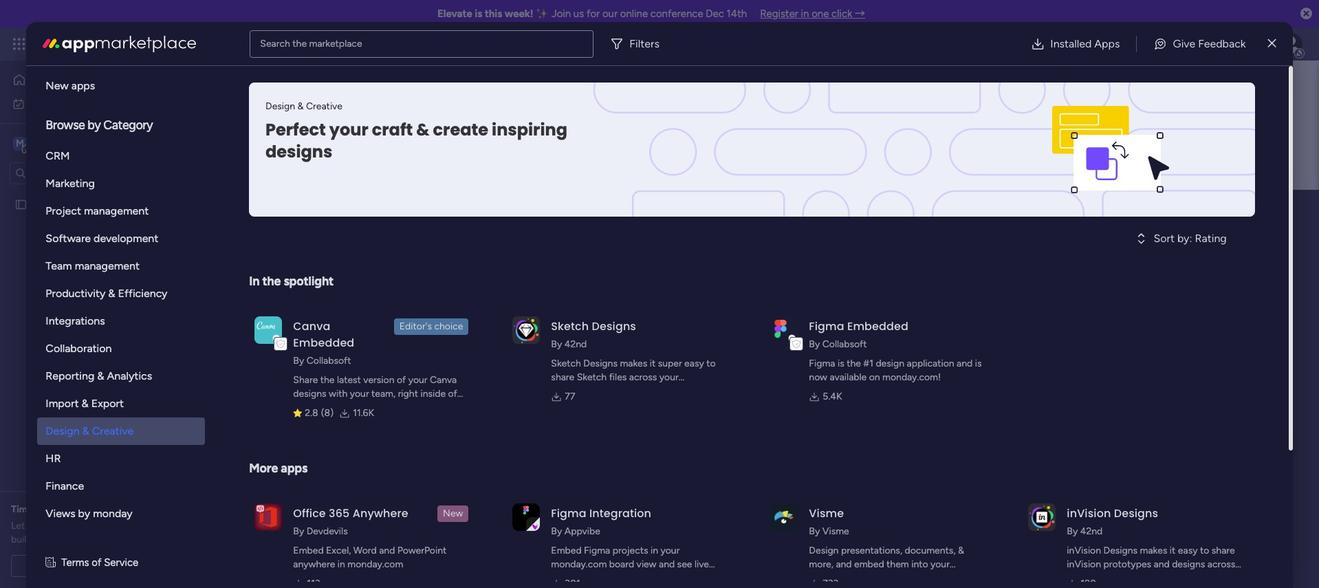 Task type: vqa. For each thing, say whether or not it's contained in the screenshot.


Task type: describe. For each thing, give the bounding box(es) containing it.
week!
[[505, 8, 533, 20]]

with inside the embed figma projects in your monday.com board view and see live updates with this app.
[[589, 572, 607, 584]]

in inside the embed figma projects in your monday.com board view and see live updates with this app.
[[651, 545, 658, 557]]

the for share the latest version of your canva designs with your team, right inside of monday.com!
[[320, 374, 335, 386]]

version
[[363, 374, 395, 386]]

canva embedded
[[293, 319, 354, 351]]

1 vertical spatial review
[[78, 520, 107, 532]]

the for search the marketplace
[[293, 37, 307, 49]]

apps for new apps
[[71, 79, 95, 92]]

it for invision designs
[[1170, 545, 1176, 557]]

is for the
[[838, 358, 845, 369]]

designs for invision designs makes it easy to share invision prototypes and designs across your organization.
[[1104, 545, 1138, 557]]

prototypes
[[1104, 559, 1152, 570]]

what
[[109, 520, 131, 532]]

your inside the embed figma projects in your monday.com board view and see live updates with this app.
[[661, 545, 680, 557]]

public board image inside test link
[[260, 341, 275, 356]]

workspace inside "element"
[[58, 137, 113, 150]]

figma integration by appvibe
[[551, 506, 651, 537]]

reporting & analytics
[[46, 369, 152, 382]]

home button
[[8, 69, 148, 91]]

rating
[[1195, 232, 1227, 245]]

work for my
[[46, 97, 67, 109]]

inspiring
[[492, 118, 568, 141]]

& left efficiency
[[108, 287, 115, 300]]

schedule
[[45, 560, 85, 572]]

2 vertical spatial workspace
[[477, 310, 523, 322]]

a
[[88, 560, 92, 572]]

0 vertical spatial for
[[587, 8, 600, 20]]

collabsoft inside figma embedded by collabsoft
[[823, 338, 867, 350]]

documents,
[[905, 545, 956, 557]]

search everything image
[[1202, 37, 1216, 51]]

with inside share the latest version of your canva designs with your team, right inside of monday.com!
[[329, 388, 348, 400]]

word
[[353, 545, 377, 557]]

0 vertical spatial our
[[603, 8, 618, 20]]

boards
[[259, 310, 289, 322]]

design for your
[[266, 100, 295, 112]]

by collabsoft
[[293, 355, 351, 367]]

embedded for canva
[[293, 335, 354, 351]]

terms of service link
[[61, 555, 138, 571]]

feedback
[[1198, 37, 1246, 50]]

give feedback
[[1173, 37, 1246, 50]]

craft
[[372, 118, 413, 141]]

14th
[[727, 8, 747, 20]]

give feedback button
[[1143, 30, 1257, 57]]

1 vertical spatial workspace
[[402, 195, 520, 226]]

experts
[[44, 520, 76, 532]]

and right the boards
[[291, 310, 307, 322]]

across inside invision designs makes it easy to share invision prototypes and designs across your organization.
[[1208, 559, 1236, 570]]

0 vertical spatial visme
[[809, 506, 844, 521]]

devdevils
[[307, 526, 348, 537]]

invision designs makes it easy to share invision prototypes and designs across your organization.
[[1067, 545, 1236, 584]]

designs for sketch designs by 42nd
[[592, 319, 636, 334]]

one
[[812, 8, 829, 20]]

online
[[620, 8, 648, 20]]

1 vertical spatial editor's
[[400, 321, 432, 332]]

2 horizontal spatial is
[[975, 358, 982, 369]]

your inside design & creative perfect your craft & create inspiring designs
[[330, 118, 369, 141]]

share inside sketch designs makes it super easy to share sketch files across your organization.
[[551, 371, 575, 383]]

new for new
[[443, 508, 463, 519]]

team management
[[46, 259, 140, 272]]

anywhere
[[293, 559, 335, 570]]

42nd for sketch
[[565, 338, 587, 350]]

→
[[855, 8, 865, 20]]

figma inside the embed figma projects in your monday.com board view and see live updates with this app.
[[584, 545, 610, 557]]

integration
[[589, 506, 651, 521]]

in left "one"
[[801, 8, 809, 20]]

monday.com inside embed excel, word and powerpoint anywhere in monday.com
[[348, 559, 403, 570]]

our inside time for an expert review let our experts review what you've built so far. free of charge
[[27, 520, 42, 532]]

your up the right
[[408, 374, 428, 386]]

design & creative
[[46, 424, 134, 438]]

analytics
[[107, 369, 152, 382]]

docs
[[908, 572, 929, 584]]

efficiency
[[118, 287, 168, 300]]

help
[[1214, 553, 1239, 567]]

excel,
[[326, 545, 351, 557]]

by for browse
[[88, 118, 101, 133]]

productivity
[[46, 287, 106, 300]]

& down import & export on the bottom of page
[[82, 424, 89, 438]]

public board image inside test list box
[[14, 198, 28, 211]]

this inside the embed figma projects in your monday.com board view and see live updates with this app.
[[610, 572, 626, 584]]

your inside invision designs makes it easy to share invision prototypes and designs across your organization.
[[1067, 572, 1086, 584]]

invite members image
[[1138, 37, 1152, 51]]

0 vertical spatial review
[[95, 504, 124, 515]]

collaboration
[[46, 342, 112, 355]]

by inside sketch designs by 42nd
[[551, 338, 562, 350]]

see
[[677, 559, 692, 570]]

by:
[[1178, 232, 1193, 245]]

so
[[32, 534, 42, 546]]

help image
[[1233, 37, 1247, 51]]

filters
[[630, 37, 660, 50]]

monday work management
[[61, 36, 214, 52]]

design for more,
[[809, 545, 839, 557]]

main workspace inside the workspace selection "element"
[[32, 137, 113, 150]]

invision for invision designs by 42nd
[[1067, 506, 1111, 521]]

reporting
[[46, 369, 94, 382]]

designs inside design & creative perfect your craft & create inspiring designs
[[266, 140, 333, 163]]

design presentations, documents, & more, and embed them into your monday.com boards & docs
[[809, 545, 964, 584]]

organization. inside sketch designs makes it super easy to share sketch files across your organization.
[[551, 385, 607, 397]]

1 vertical spatial editor's choice
[[400, 321, 463, 332]]

app logo image for embed figma projects in your monday.com board view and see live updates with this app.
[[513, 503, 540, 531]]

apps
[[1095, 37, 1120, 50]]

Search in workspace field
[[29, 165, 115, 181]]

terms of use image
[[46, 555, 56, 571]]

sort
[[1154, 232, 1175, 245]]

elevate is this week! ✨ join us for our online conference dec 14th
[[437, 8, 747, 20]]

an
[[50, 504, 61, 515]]

1 vertical spatial visme
[[823, 526, 849, 537]]

0 horizontal spatial editor's
[[46, 52, 83, 65]]

plans
[[259, 38, 282, 50]]

1 vertical spatial monday
[[93, 507, 133, 520]]

design
[[876, 358, 905, 369]]

designs inside invision designs makes it easy to share invision prototypes and designs across your organization.
[[1172, 559, 1205, 570]]

dec
[[706, 8, 724, 20]]

app logo image for invision designs makes it easy to share invision prototypes and designs across your organization.
[[1029, 503, 1056, 531]]

brad klo image
[[1281, 33, 1303, 55]]

to inside invision designs makes it easy to share invision prototypes and designs across your organization.
[[1200, 545, 1210, 557]]

by for views
[[78, 507, 90, 520]]

register
[[760, 8, 799, 20]]

1 horizontal spatial main
[[343, 195, 396, 226]]

designs for invision designs by 42nd
[[1114, 506, 1159, 521]]

more
[[249, 461, 278, 476]]

monday.com inside the embed figma projects in your monday.com board view and see live updates with this app.
[[551, 559, 607, 570]]

figma is the #1 design application and is now available on monday.com!
[[809, 358, 982, 383]]

category
[[103, 118, 153, 133]]

sketch designs makes it super easy to share sketch files across your organization.
[[551, 358, 716, 397]]

monday.com! inside share the latest version of your canva designs with your team, right inside of monday.com!
[[293, 402, 352, 413]]

of inside time for an expert review let our experts review what you've built so far. free of charge
[[82, 534, 91, 546]]

live
[[695, 559, 709, 570]]

creative for design & creative
[[92, 424, 134, 438]]

across inside sketch designs makes it super easy to share sketch files across your organization.
[[629, 371, 657, 383]]

application
[[907, 358, 955, 369]]

1 vertical spatial this
[[459, 310, 474, 322]]

recently
[[411, 310, 446, 322]]

invision for invision designs makes it easy to share invision prototypes and designs across your organization.
[[1067, 545, 1101, 557]]

click
[[832, 8, 853, 20]]

presentations,
[[841, 545, 903, 557]]

1 vertical spatial design
[[46, 424, 80, 438]]

my work
[[30, 97, 67, 109]]

for inside time for an expert review let our experts review what you've built so far. free of charge
[[35, 504, 48, 515]]

available
[[830, 371, 867, 383]]

anywhere
[[353, 506, 408, 521]]

hr
[[46, 452, 61, 465]]

3 invision from the top
[[1067, 559, 1101, 570]]

work for monday
[[111, 36, 136, 52]]

charge
[[94, 534, 123, 546]]

test link
[[239, 329, 920, 368]]

Main workspace field
[[340, 195, 1264, 226]]

creative for design & creative perfect your craft & create inspiring designs
[[306, 100, 343, 112]]

productivity & efficiency
[[46, 287, 168, 300]]

free
[[61, 534, 80, 546]]

to inside sketch designs makes it super easy to share sketch files across your organization.
[[707, 358, 716, 369]]

visited
[[380, 310, 409, 322]]

browse
[[46, 118, 85, 133]]

views
[[46, 507, 75, 520]]

appvibe
[[565, 526, 601, 537]]

installed
[[1051, 37, 1092, 50]]

& up perfect
[[298, 100, 304, 112]]

0 vertical spatial choice
[[85, 52, 118, 65]]

2 vertical spatial sketch
[[577, 371, 607, 383]]

your down latest
[[350, 388, 369, 400]]

time
[[11, 504, 33, 515]]

1 horizontal spatial main workspace
[[343, 195, 520, 226]]

by inside visme by visme
[[809, 526, 820, 537]]



Task type: locate. For each thing, give the bounding box(es) containing it.
in inside embed excel, word and powerpoint anywhere in monday.com
[[338, 559, 345, 570]]

organization. down test link
[[551, 385, 607, 397]]

app logo image for design presentations, documents, & more, and embed them into your monday.com boards & docs
[[771, 503, 798, 531]]

by down my work button
[[88, 118, 101, 133]]

2 horizontal spatial monday.com
[[809, 572, 865, 584]]

in the spotlight
[[249, 274, 334, 289]]

and inside design presentations, documents, & more, and embed them into your monday.com boards & docs
[[836, 559, 852, 570]]

main inside the workspace selection "element"
[[32, 137, 56, 150]]

0 vertical spatial management
[[139, 36, 214, 52]]

with down latest
[[329, 388, 348, 400]]

& right documents,
[[958, 545, 964, 557]]

✨
[[536, 8, 549, 20]]

0 vertical spatial invision
[[1067, 506, 1111, 521]]

42nd for invision
[[1081, 526, 1103, 537]]

now
[[809, 371, 828, 383]]

0 horizontal spatial share
[[551, 371, 575, 383]]

2.8
[[305, 407, 318, 419]]

this down board
[[610, 572, 626, 584]]

monday.com down more,
[[809, 572, 865, 584]]

inside
[[421, 388, 446, 400]]

42nd inside the invision designs by 42nd
[[1081, 526, 1103, 537]]

embed inside the embed figma projects in your monday.com board view and see live updates with this app.
[[551, 545, 582, 557]]

notifications image
[[1078, 37, 1092, 51]]

new for new apps
[[46, 79, 69, 92]]

visme
[[809, 506, 844, 521], [823, 526, 849, 537]]

0 vertical spatial creative
[[306, 100, 343, 112]]

main
[[32, 137, 56, 150], [343, 195, 396, 226]]

2 horizontal spatial this
[[610, 572, 626, 584]]

easy inside sketch designs makes it super easy to share sketch files across your organization.
[[685, 358, 704, 369]]

1 horizontal spatial makes
[[1140, 545, 1168, 557]]

the right in
[[262, 274, 281, 289]]

design up perfect
[[266, 100, 295, 112]]

canva
[[293, 319, 331, 334], [430, 374, 457, 386]]

monday.com! inside figma is the #1 design application and is now available on monday.com!
[[883, 371, 941, 383]]

board
[[609, 559, 634, 570]]

1 horizontal spatial our
[[603, 8, 618, 20]]

it left help button
[[1170, 545, 1176, 557]]

meeting
[[95, 560, 130, 572]]

boards down "embed"
[[867, 572, 897, 584]]

makes inside sketch designs makes it super easy to share sketch files across your organization.
[[620, 358, 647, 369]]

app logo image for embed excel, word and powerpoint anywhere in monday.com
[[255, 503, 282, 531]]

makes up prototypes
[[1140, 545, 1168, 557]]

project management
[[46, 204, 149, 217]]

0 horizontal spatial for
[[35, 504, 48, 515]]

apps marketplace image
[[43, 35, 196, 52]]

and right more,
[[836, 559, 852, 570]]

easy left help button
[[1178, 545, 1198, 557]]

your up see
[[661, 545, 680, 557]]

designs inside sketch designs makes it super easy to share sketch files across your organization.
[[584, 358, 618, 369]]

1 vertical spatial monday.com!
[[293, 402, 352, 413]]

0 horizontal spatial creative
[[92, 424, 134, 438]]

0 vertical spatial makes
[[620, 358, 647, 369]]

expert
[[63, 504, 92, 515]]

dapulse x slim image
[[1268, 35, 1277, 52]]

figma inside figma embedded by collabsoft
[[809, 319, 845, 334]]

5.4k
[[823, 391, 842, 402]]

& right craft
[[417, 118, 430, 141]]

this right recently
[[459, 310, 474, 322]]

terms of service
[[61, 557, 138, 569]]

workspace
[[58, 137, 113, 150], [402, 195, 520, 226], [477, 310, 523, 322]]

your inside sketch designs makes it super easy to share sketch files across your organization.
[[660, 371, 679, 383]]

1 horizontal spatial apps
[[281, 461, 308, 476]]

in right recently
[[449, 310, 456, 322]]

1 embed from the left
[[293, 545, 324, 557]]

my
[[30, 97, 43, 109]]

is
[[475, 8, 482, 20], [838, 358, 845, 369], [975, 358, 982, 369]]

by inside figma integration by appvibe
[[551, 526, 562, 537]]

0 vertical spatial organization.
[[551, 385, 607, 397]]

embed inside embed excel, word and powerpoint anywhere in monday.com
[[293, 545, 324, 557]]

management
[[139, 36, 214, 52], [84, 204, 149, 217], [75, 259, 140, 272]]

& down them
[[899, 572, 905, 584]]

0 horizontal spatial design
[[46, 424, 80, 438]]

the left #1
[[847, 358, 861, 369]]

1 vertical spatial creative
[[92, 424, 134, 438]]

0 vertical spatial to
[[707, 358, 716, 369]]

1 horizontal spatial new
[[443, 508, 463, 519]]

banner logo image
[[988, 83, 1239, 217]]

on
[[869, 371, 880, 383]]

1 vertical spatial collabsoft
[[307, 355, 351, 367]]

your inside design presentations, documents, & more, and embed them into your monday.com boards & docs
[[931, 559, 950, 570]]

invision up prototypes
[[1067, 506, 1111, 521]]

search
[[260, 37, 290, 49]]

creative inside design & creative perfect your craft & create inspiring designs
[[306, 100, 343, 112]]

sketch
[[551, 319, 589, 334], [551, 358, 581, 369], [577, 371, 607, 383]]

and right prototypes
[[1154, 559, 1170, 570]]

software development
[[46, 232, 158, 245]]

editor's up home button at the left of page
[[46, 52, 83, 65]]

designs for sketch designs makes it super easy to share sketch files across your organization.
[[584, 358, 618, 369]]

your down the invision designs by 42nd
[[1067, 572, 1086, 584]]

1 vertical spatial apps
[[281, 461, 308, 476]]

42nd up 77
[[565, 338, 587, 350]]

0 vertical spatial public board image
[[14, 198, 28, 211]]

visme by visme
[[809, 506, 849, 537]]

test inside list box
[[32, 198, 50, 210]]

and inside embed excel, word and powerpoint anywhere in monday.com
[[379, 545, 395, 557]]

0 vertical spatial it
[[650, 358, 656, 369]]

2 invision from the top
[[1067, 545, 1101, 557]]

embed
[[854, 559, 884, 570]]

by inside figma embedded by collabsoft
[[809, 338, 820, 350]]

1 vertical spatial work
[[46, 97, 67, 109]]

to left help
[[1200, 545, 1210, 557]]

0 vertical spatial monday.com!
[[883, 371, 941, 383]]

0 vertical spatial easy
[[685, 358, 704, 369]]

more apps
[[249, 461, 308, 476]]

1 horizontal spatial for
[[587, 8, 600, 20]]

share
[[551, 371, 575, 383], [1212, 545, 1235, 557]]

my work button
[[8, 93, 148, 115]]

figma for is
[[809, 358, 835, 369]]

the for in the spotlight
[[262, 274, 281, 289]]

sketch inside sketch designs by 42nd
[[551, 319, 589, 334]]

in
[[249, 274, 260, 289]]

& up 'export' at the left bottom
[[97, 369, 104, 382]]

installed apps
[[1051, 37, 1120, 50]]

you've
[[133, 520, 161, 532]]

0 horizontal spatial new
[[46, 79, 69, 92]]

add to favorites image
[[889, 341, 902, 355]]

0 horizontal spatial main
[[32, 137, 56, 150]]

select product image
[[12, 37, 26, 51]]

0 horizontal spatial monday.com
[[348, 559, 403, 570]]

0 vertical spatial work
[[111, 36, 136, 52]]

the down by collabsoft
[[320, 374, 335, 386]]

new up my work
[[46, 79, 69, 92]]

design inside design & creative perfect your craft & create inspiring designs
[[266, 100, 295, 112]]

boards right recent
[[297, 277, 331, 290]]

0 vertical spatial sketch
[[551, 319, 589, 334]]

monday.com! down share
[[293, 402, 352, 413]]

them
[[887, 559, 909, 570]]

1 horizontal spatial organization.
[[1089, 572, 1144, 584]]

1 horizontal spatial share
[[1212, 545, 1235, 557]]

figma inside figma integration by appvibe
[[551, 506, 587, 521]]

powerpoint
[[397, 545, 447, 557]]

and
[[291, 310, 307, 322], [957, 358, 973, 369], [379, 545, 395, 557], [659, 559, 675, 570], [836, 559, 852, 570], [1154, 559, 1170, 570]]

1 vertical spatial share
[[1212, 545, 1235, 557]]

test for "public board" icon in test list box
[[32, 198, 50, 210]]

makes inside invision designs makes it easy to share invision prototypes and designs across your organization.
[[1140, 545, 1168, 557]]

0 horizontal spatial it
[[650, 358, 656, 369]]

and inside invision designs makes it easy to share invision prototypes and designs across your organization.
[[1154, 559, 1170, 570]]

1 vertical spatial easy
[[1178, 545, 1198, 557]]

marketplace
[[309, 37, 362, 49]]

1 vertical spatial canva
[[430, 374, 457, 386]]

42nd up invision designs makes it easy to share invision prototypes and designs across your organization.
[[1081, 526, 1103, 537]]

canva inside canva embedded
[[293, 319, 331, 334]]

0 vertical spatial canva
[[293, 319, 331, 334]]

new apps
[[46, 79, 95, 92]]

easy inside invision designs makes it easy to share invision prototypes and designs across your organization.
[[1178, 545, 1198, 557]]

by right views on the left bottom of the page
[[78, 507, 90, 520]]

test for "public board" icon in the test link
[[283, 342, 301, 354]]

0 vertical spatial new
[[46, 79, 69, 92]]

test up by collabsoft
[[283, 342, 301, 354]]

share inside invision designs makes it easy to share invision prototypes and designs across your organization.
[[1212, 545, 1235, 557]]

canva up inside
[[430, 374, 457, 386]]

0 horizontal spatial apps
[[71, 79, 95, 92]]

figma for integration
[[551, 506, 587, 521]]

0 vertical spatial 42nd
[[565, 338, 587, 350]]

and right the application
[[957, 358, 973, 369]]

marketing
[[46, 177, 95, 190]]

0 horizontal spatial public board image
[[14, 198, 28, 211]]

canva up by collabsoft
[[293, 319, 331, 334]]

view
[[637, 559, 657, 570]]

workspace image
[[13, 136, 27, 151]]

1 horizontal spatial easy
[[1178, 545, 1198, 557]]

0 vertical spatial test
[[32, 198, 50, 210]]

monday up home button at the left of page
[[61, 36, 108, 52]]

is for this
[[475, 8, 482, 20]]

42nd inside sketch designs by 42nd
[[565, 338, 587, 350]]

designs
[[266, 140, 333, 163], [293, 388, 326, 400], [1172, 559, 1205, 570]]

let
[[11, 520, 25, 532]]

boards inside design presentations, documents, & more, and embed them into your monday.com boards & docs
[[867, 572, 897, 584]]

your
[[330, 118, 369, 141], [660, 371, 679, 383], [408, 374, 428, 386], [350, 388, 369, 400], [661, 545, 680, 557], [931, 559, 950, 570], [1067, 572, 1086, 584]]

and inside figma is the #1 design application and is now available on monday.com!
[[957, 358, 973, 369]]

in down excel,
[[338, 559, 345, 570]]

your down documents,
[[931, 559, 950, 570]]

figma inside figma is the #1 design application and is now available on monday.com!
[[809, 358, 835, 369]]

integrations
[[46, 314, 105, 327]]

organization. down prototypes
[[1089, 572, 1144, 584]]

m
[[16, 137, 24, 149]]

creative
[[306, 100, 343, 112], [92, 424, 134, 438]]

2 vertical spatial designs
[[1172, 559, 1205, 570]]

1 horizontal spatial with
[[589, 572, 607, 584]]

0 horizontal spatial easy
[[685, 358, 704, 369]]

elevate
[[437, 8, 472, 20]]

editor's choice up home button at the left of page
[[46, 52, 118, 65]]

monday.com! down the application
[[883, 371, 941, 383]]

work right "my"
[[46, 97, 67, 109]]

public board image down the boards
[[260, 341, 275, 356]]

apps right the more
[[281, 461, 308, 476]]

apps
[[71, 79, 95, 92], [281, 461, 308, 476]]

1 vertical spatial our
[[27, 520, 42, 532]]

and right the word
[[379, 545, 395, 557]]

1 horizontal spatial choice
[[434, 321, 463, 332]]

see plans button
[[222, 34, 288, 54]]

0 vertical spatial boards
[[297, 277, 331, 290]]

monday.com down the word
[[348, 559, 403, 570]]

sort by: rating
[[1154, 232, 1227, 245]]

embed down appvibe
[[551, 545, 582, 557]]

apps image
[[1169, 37, 1183, 51]]

1 horizontal spatial is
[[838, 358, 845, 369]]

0 vertical spatial design
[[266, 100, 295, 112]]

test down marketing
[[32, 198, 50, 210]]

2 vertical spatial this
[[610, 572, 626, 584]]

1 horizontal spatial boards
[[867, 572, 897, 584]]

1 vertical spatial embedded
[[293, 335, 354, 351]]

installed apps button
[[1020, 30, 1131, 57]]

1 vertical spatial it
[[1170, 545, 1176, 557]]

perfect
[[266, 118, 326, 141]]

77
[[565, 391, 575, 402]]

1 horizontal spatial this
[[485, 8, 502, 20]]

1 vertical spatial public board image
[[260, 341, 275, 356]]

work inside my work button
[[46, 97, 67, 109]]

our up so
[[27, 520, 42, 532]]

&
[[298, 100, 304, 112], [417, 118, 430, 141], [108, 287, 115, 300], [97, 369, 104, 382], [81, 397, 89, 410], [82, 424, 89, 438], [958, 545, 964, 557], [899, 572, 905, 584]]

makes for invision designs
[[1140, 545, 1168, 557]]

0 vertical spatial this
[[485, 8, 502, 20]]

new
[[46, 79, 69, 92], [443, 508, 463, 519]]

designs inside sketch designs by 42nd
[[592, 319, 636, 334]]

app logo image for sketch designs makes it super easy to share sketch files across your organization.
[[513, 316, 540, 344]]

editor's choice right 'you'
[[400, 321, 463, 332]]

0 vertical spatial main workspace
[[32, 137, 113, 150]]

give
[[1173, 37, 1196, 50]]

creative up perfect
[[306, 100, 343, 112]]

public board image
[[14, 198, 28, 211], [260, 341, 275, 356]]

collabsoft up #1
[[823, 338, 867, 350]]

embed up anywhere
[[293, 545, 324, 557]]

0 horizontal spatial choice
[[85, 52, 118, 65]]

editor's right 'you'
[[400, 321, 432, 332]]

design inside design presentations, documents, & more, and embed them into your monday.com boards & docs
[[809, 545, 839, 557]]

1 horizontal spatial design
[[266, 100, 295, 112]]

see
[[241, 38, 257, 50]]

1 vertical spatial designs
[[293, 388, 326, 400]]

management for project management
[[84, 204, 149, 217]]

0 horizontal spatial this
[[459, 310, 474, 322]]

collabsoft down canva embedded
[[307, 355, 351, 367]]

option
[[0, 192, 175, 195]]

it left super
[[650, 358, 656, 369]]

the inside share the latest version of your canva designs with your team, right inside of monday.com!
[[320, 374, 335, 386]]

design up more,
[[809, 545, 839, 557]]

workspace selection element
[[13, 135, 115, 153]]

0 vertical spatial collabsoft
[[823, 338, 867, 350]]

and left see
[[659, 559, 675, 570]]

0 vertical spatial monday
[[61, 36, 108, 52]]

0 horizontal spatial is
[[475, 8, 482, 20]]

1 vertical spatial for
[[35, 504, 48, 515]]

to right super
[[707, 358, 716, 369]]

you
[[362, 310, 378, 322]]

for right us at the top of the page
[[587, 8, 600, 20]]

share
[[293, 374, 318, 386]]

office 365 anywhere
[[293, 506, 408, 521]]

our left online
[[603, 8, 618, 20]]

invision down the invision designs by 42nd
[[1067, 545, 1101, 557]]

right
[[398, 388, 418, 400]]

by devdevils
[[293, 526, 348, 537]]

by inside the invision designs by 42nd
[[1067, 526, 1078, 537]]

invision designs by 42nd
[[1067, 506, 1159, 537]]

embedded up by collabsoft
[[293, 335, 354, 351]]

0 horizontal spatial main workspace
[[32, 137, 113, 150]]

the inside figma is the #1 design application and is now available on monday.com!
[[847, 358, 861, 369]]

creative down 'export' at the left bottom
[[92, 424, 134, 438]]

work up home button at the left of page
[[111, 36, 136, 52]]

0 horizontal spatial embedded
[[293, 335, 354, 351]]

apps up my work button
[[71, 79, 95, 92]]

app.
[[628, 572, 646, 584]]

organization. inside invision designs makes it easy to share invision prototypes and designs across your organization.
[[1089, 572, 1144, 584]]

is up available
[[838, 358, 845, 369]]

1 horizontal spatial to
[[1200, 545, 1210, 557]]

designs inside invision designs makes it easy to share invision prototypes and designs across your organization.
[[1104, 545, 1138, 557]]

1 vertical spatial main
[[343, 195, 396, 226]]

main workspace
[[32, 137, 113, 150], [343, 195, 520, 226]]

monday.com up updates on the bottom
[[551, 559, 607, 570]]

designs inside the invision designs by 42nd
[[1114, 506, 1159, 521]]

design down "import"
[[46, 424, 80, 438]]

invision left prototypes
[[1067, 559, 1101, 570]]

2 vertical spatial invision
[[1067, 559, 1101, 570]]

it inside sketch designs makes it super easy to share sketch files across your organization.
[[650, 358, 656, 369]]

figma for embedded
[[809, 319, 845, 334]]

easy right super
[[685, 358, 704, 369]]

365
[[329, 506, 350, 521]]

new up powerpoint
[[443, 508, 463, 519]]

1 horizontal spatial creative
[[306, 100, 343, 112]]

1 vertical spatial across
[[1208, 559, 1236, 570]]

into
[[912, 559, 928, 570]]

create
[[433, 118, 489, 141]]

embedded up add to favorites icon at bottom
[[847, 319, 909, 334]]

design
[[266, 100, 295, 112], [46, 424, 80, 438], [809, 545, 839, 557]]

your left craft
[[330, 118, 369, 141]]

makes up files
[[620, 358, 647, 369]]

the right search
[[293, 37, 307, 49]]

design & creative perfect your craft & create inspiring designs
[[266, 100, 568, 163]]

0 horizontal spatial test
[[32, 198, 50, 210]]

is right the application
[[975, 358, 982, 369]]

& left 'export' at the left bottom
[[81, 397, 89, 410]]

crm
[[46, 149, 70, 162]]

2 embed from the left
[[551, 545, 582, 557]]

1 vertical spatial choice
[[434, 321, 463, 332]]

embed for embed figma projects in your monday.com board view and see live updates with this app.
[[551, 545, 582, 557]]

review up charge
[[78, 520, 107, 532]]

recent boards
[[259, 277, 331, 290]]

monday up charge
[[93, 507, 133, 520]]

service
[[104, 557, 138, 569]]

finance
[[46, 479, 84, 493]]

sketch for sketch designs by 42nd
[[551, 319, 589, 334]]

1 vertical spatial organization.
[[1089, 572, 1144, 584]]

11.6k
[[353, 407, 374, 419]]

choice up home button at the left of page
[[85, 52, 118, 65]]

and inside the embed figma projects in your monday.com board view and see live updates with this app.
[[659, 559, 675, 570]]

2.8 (8)
[[305, 407, 334, 419]]

1 horizontal spatial work
[[111, 36, 136, 52]]

1 invision from the top
[[1067, 506, 1111, 521]]

with right updates on the bottom
[[589, 572, 607, 584]]

app logo image
[[255, 316, 282, 344], [513, 316, 540, 344], [771, 316, 798, 344], [255, 503, 282, 531], [513, 503, 540, 531], [771, 503, 798, 531], [1029, 503, 1056, 531]]

this left week!
[[485, 8, 502, 20]]

canva inside share the latest version of your canva designs with your team, right inside of monday.com!
[[430, 374, 457, 386]]

for left an
[[35, 504, 48, 515]]

in up the view
[[651, 545, 658, 557]]

1 horizontal spatial across
[[1208, 559, 1236, 570]]

0 vertical spatial embedded
[[847, 319, 909, 334]]

0 horizontal spatial 42nd
[[565, 338, 587, 350]]

0 vertical spatial apps
[[71, 79, 95, 92]]

updates
[[551, 572, 586, 584]]

makes for sketch designs
[[620, 358, 647, 369]]

sketch for sketch designs makes it super easy to share sketch files across your organization.
[[551, 358, 581, 369]]

your down super
[[660, 371, 679, 383]]

embedded inside figma embedded by collabsoft
[[847, 319, 909, 334]]

embed for embed excel, word and powerpoint anywhere in monday.com
[[293, 545, 324, 557]]

latest
[[337, 374, 361, 386]]

boards
[[297, 277, 331, 290], [867, 572, 897, 584]]

boards and dashboards you visited recently in this workspace
[[259, 310, 523, 322]]

0 vertical spatial share
[[551, 371, 575, 383]]

inbox image
[[1108, 37, 1122, 51]]

0 horizontal spatial embed
[[293, 545, 324, 557]]

test list box
[[0, 190, 175, 402]]

apps for more apps
[[281, 461, 308, 476]]

schedule a meeting
[[45, 560, 130, 572]]

choice right visited
[[434, 321, 463, 332]]

import
[[46, 397, 79, 410]]

1 vertical spatial management
[[84, 204, 149, 217]]

it inside invision designs makes it easy to share invision prototypes and designs across your organization.
[[1170, 545, 1176, 557]]

public board image left project
[[14, 198, 28, 211]]

embedded for figma
[[847, 319, 909, 334]]

far.
[[45, 534, 59, 546]]

management for team management
[[75, 259, 140, 272]]

1 vertical spatial invision
[[1067, 545, 1101, 557]]

it for sketch designs
[[650, 358, 656, 369]]

1 horizontal spatial monday.com!
[[883, 371, 941, 383]]

is right elevate
[[475, 8, 482, 20]]

spotlight
[[284, 274, 334, 289]]

team,
[[372, 388, 396, 400]]

designs inside share the latest version of your canva designs with your team, right inside of monday.com!
[[293, 388, 326, 400]]

monday.com inside design presentations, documents, & more, and embed them into your monday.com boards & docs
[[809, 572, 865, 584]]

figma
[[809, 319, 845, 334], [809, 358, 835, 369], [551, 506, 587, 521], [584, 545, 610, 557]]

1 horizontal spatial monday.com
[[551, 559, 607, 570]]

review up what
[[95, 504, 124, 515]]

invision inside the invision designs by 42nd
[[1067, 506, 1111, 521]]

views by monday
[[46, 507, 133, 520]]

0 horizontal spatial editor's choice
[[46, 52, 118, 65]]



